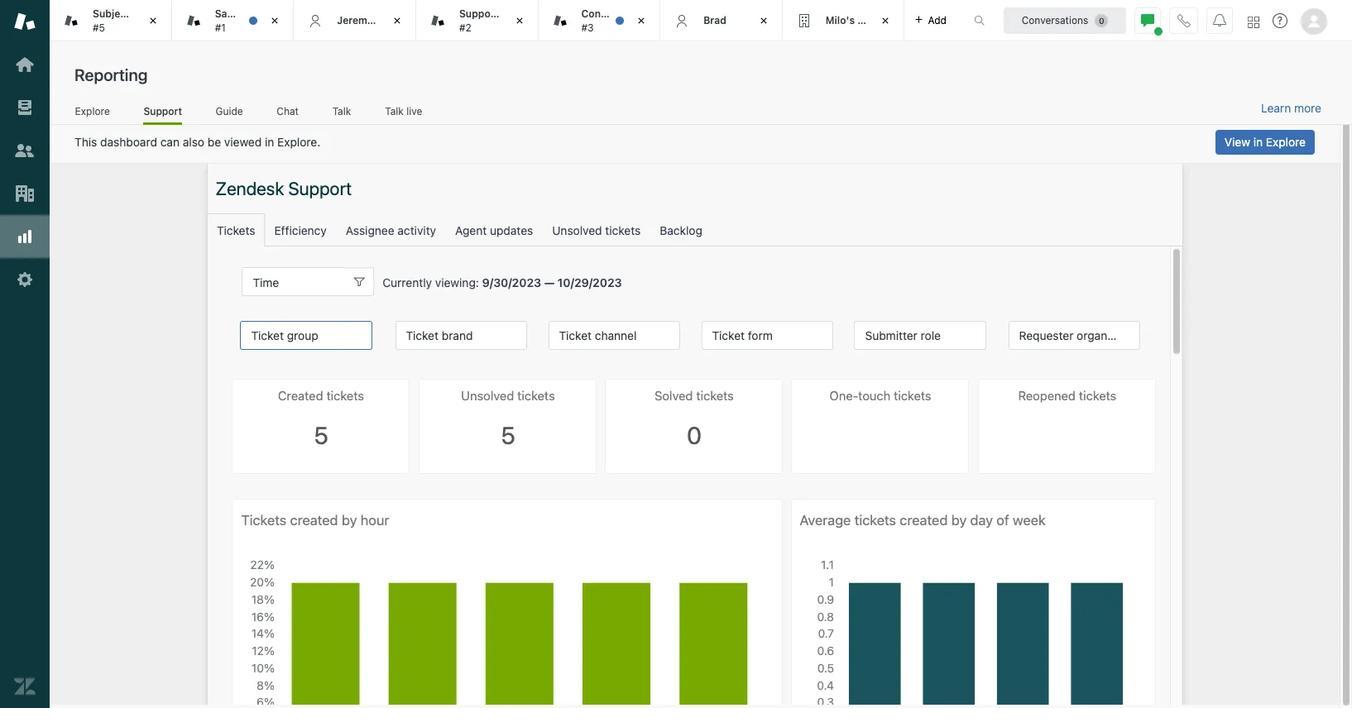 Task type: locate. For each thing, give the bounding box(es) containing it.
close image
[[511, 12, 528, 29], [633, 12, 650, 29]]

2 horizontal spatial tab
[[783, 0, 905, 41]]

more
[[1295, 101, 1322, 115]]

this
[[74, 135, 97, 149]]

talk
[[332, 105, 351, 117], [385, 105, 404, 117]]

explore link
[[74, 105, 110, 123]]

get help image
[[1273, 13, 1288, 28]]

in right viewed
[[265, 135, 274, 149]]

1 tab from the left
[[50, 0, 172, 41]]

4 close image from the left
[[756, 12, 772, 29]]

close image right #1
[[267, 12, 283, 29]]

0 horizontal spatial in
[[265, 135, 274, 149]]

close image right #2
[[511, 12, 528, 29]]

explore down learn more link
[[1266, 135, 1306, 149]]

view in explore
[[1225, 135, 1306, 149]]

1 talk from the left
[[332, 105, 351, 117]]

guide
[[216, 105, 243, 117]]

this dashboard can also be viewed in explore.
[[74, 135, 321, 149]]

1 horizontal spatial talk
[[385, 105, 404, 117]]

#5
[[93, 21, 105, 34]]

1 horizontal spatial close image
[[633, 12, 650, 29]]

explore up this
[[75, 105, 110, 117]]

0 horizontal spatial tab
[[50, 0, 172, 41]]

chat link
[[276, 105, 299, 123]]

2 tab from the left
[[538, 0, 661, 41]]

learn
[[1261, 101, 1291, 115]]

admin image
[[14, 269, 36, 291]]

be
[[208, 135, 221, 149]]

tab containing contact
[[538, 0, 661, 41]]

live
[[407, 105, 422, 117]]

learn more
[[1261, 101, 1322, 115]]

talk inside "link"
[[385, 105, 404, 117]]

talk for talk
[[332, 105, 351, 117]]

organizations image
[[14, 183, 36, 204]]

get started image
[[14, 54, 36, 75]]

0 horizontal spatial talk
[[332, 105, 351, 117]]

viewed
[[224, 135, 262, 149]]

in right view on the right top of page
[[1254, 135, 1263, 149]]

0 vertical spatial explore
[[75, 105, 110, 117]]

line
[[133, 8, 153, 20]]

1 horizontal spatial in
[[1254, 135, 1263, 149]]

close image
[[145, 12, 161, 29], [267, 12, 283, 29], [389, 12, 406, 29], [756, 12, 772, 29], [878, 12, 894, 29]]

2 talk from the left
[[385, 105, 404, 117]]

in
[[265, 135, 274, 149], [1254, 135, 1263, 149]]

3 close image from the left
[[389, 12, 406, 29]]

#3
[[582, 21, 594, 34]]

subject line #5
[[93, 8, 153, 34]]

1 close image from the left
[[511, 12, 528, 29]]

#1
[[215, 21, 226, 34]]

2 in from the left
[[1254, 135, 1263, 149]]

explore
[[75, 105, 110, 117], [1266, 135, 1306, 149]]

tabs tab list
[[50, 0, 957, 41]]

tab containing subject line
[[50, 0, 172, 41]]

talk right chat
[[332, 105, 351, 117]]

1 horizontal spatial explore
[[1266, 135, 1306, 149]]

1 in from the left
[[265, 135, 274, 149]]

reporting
[[74, 65, 148, 84]]

support
[[144, 105, 182, 117]]

0 horizontal spatial close image
[[511, 12, 528, 29]]

close image right the brad
[[756, 12, 772, 29]]

explore inside button
[[1266, 135, 1306, 149]]

close image inside brad tab
[[756, 12, 772, 29]]

miller
[[376, 14, 403, 26]]

1 horizontal spatial tab
[[538, 0, 661, 41]]

close image inside #2 tab
[[511, 12, 528, 29]]

2 close image from the left
[[267, 12, 283, 29]]

close image left add popup button
[[878, 12, 894, 29]]

#1 tab
[[172, 0, 294, 41]]

1 vertical spatial explore
[[1266, 135, 1306, 149]]

chat
[[277, 105, 299, 117]]

close image right contact #3
[[633, 12, 650, 29]]

support link
[[144, 105, 182, 125]]

talk left live
[[385, 105, 404, 117]]

close image right jeremy
[[389, 12, 406, 29]]

close image right subject on the left of the page
[[145, 12, 161, 29]]

3 tab from the left
[[783, 0, 905, 41]]

0 horizontal spatial explore
[[75, 105, 110, 117]]

button displays agent's chat status as online. image
[[1141, 14, 1155, 27]]

tab
[[50, 0, 172, 41], [538, 0, 661, 41], [783, 0, 905, 41]]



Task type: describe. For each thing, give the bounding box(es) containing it.
talk link
[[332, 105, 351, 123]]

zendesk products image
[[1248, 16, 1260, 28]]

contact #3
[[582, 8, 620, 34]]

2 close image from the left
[[633, 12, 650, 29]]

explore.
[[277, 135, 321, 149]]

5 close image from the left
[[878, 12, 894, 29]]

dashboard
[[100, 135, 157, 149]]

add button
[[905, 0, 957, 41]]

view
[[1225, 135, 1251, 149]]

view in explore button
[[1216, 130, 1315, 155]]

talk live link
[[385, 105, 423, 123]]

talk for talk live
[[385, 105, 404, 117]]

close image inside jeremy miller tab
[[389, 12, 406, 29]]

brad tab
[[661, 0, 783, 41]]

notifications image
[[1213, 14, 1227, 27]]

conversations
[[1022, 14, 1089, 26]]

brad
[[704, 14, 727, 26]]

can
[[160, 135, 180, 149]]

jeremy miller tab
[[294, 0, 416, 41]]

add
[[928, 14, 947, 26]]

zendesk support image
[[14, 11, 36, 32]]

jeremy miller
[[337, 14, 403, 26]]

1 close image from the left
[[145, 12, 161, 29]]

#2 tab
[[416, 0, 538, 41]]

close image inside #1 tab
[[267, 12, 283, 29]]

conversations button
[[1004, 7, 1127, 34]]

#2
[[459, 21, 472, 34]]

jeremy
[[337, 14, 373, 26]]

talk live
[[385, 105, 422, 117]]

contact
[[582, 8, 620, 20]]

views image
[[14, 97, 36, 118]]

reporting image
[[14, 226, 36, 247]]

subject
[[93, 8, 130, 20]]

customers image
[[14, 140, 36, 161]]

main element
[[0, 0, 50, 709]]

also
[[183, 135, 204, 149]]

guide link
[[215, 105, 243, 123]]

learn more link
[[1261, 101, 1322, 116]]

zendesk image
[[14, 676, 36, 698]]

in inside button
[[1254, 135, 1263, 149]]



Task type: vqa. For each thing, say whether or not it's contained in the screenshot.
the bottommost New
no



